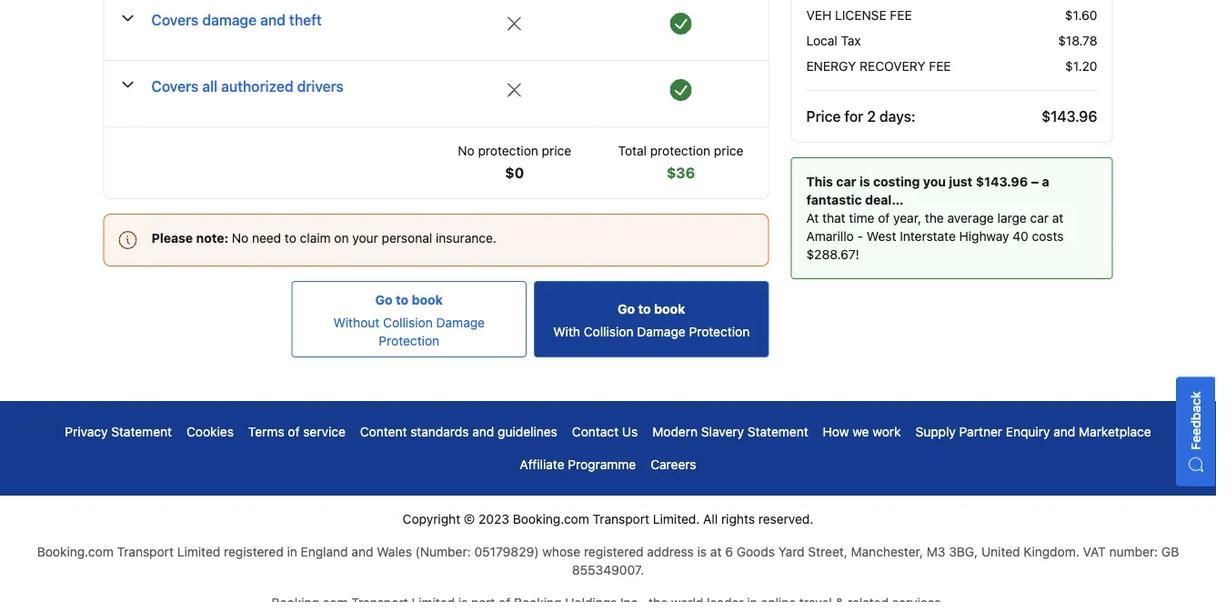 Task type: locate. For each thing, give the bounding box(es) containing it.
claim
[[300, 231, 331, 246]]

fee for veh license fee
[[890, 8, 912, 23]]

recovery
[[860, 59, 926, 74]]

1 horizontal spatial price
[[714, 143, 744, 158]]

damage inside go to book without collision damage protection
[[436, 315, 485, 330]]

collision for without
[[383, 315, 433, 330]]

$143.96 inside this car is costing you just $143.96 – a fantastic deal… at that time of year, the average large car at amarillo - west interstate highway 40 costs $288.67!
[[976, 174, 1028, 189]]

privacy statement link
[[65, 423, 172, 441]]

2 horizontal spatial to
[[638, 302, 651, 317]]

all authorized drivers are covered by this protection if you continue with it image
[[670, 79, 692, 101], [670, 79, 692, 101]]

855349007.
[[572, 563, 644, 578]]

0 vertical spatial covers
[[152, 11, 199, 29]]

no
[[458, 143, 475, 158], [232, 231, 249, 246]]

40
[[1013, 229, 1029, 244]]

0 horizontal spatial go
[[375, 293, 393, 308]]

covers left the damage
[[152, 11, 199, 29]]

modern slavery statement link
[[653, 423, 809, 441]]

0 horizontal spatial collision
[[383, 315, 433, 330]]

collision right without
[[383, 315, 433, 330]]

no left need at the left top of page
[[232, 231, 249, 246]]

contact us
[[572, 424, 638, 440]]

west
[[867, 229, 897, 244]]

is inside booking.com transport limited registered in england and wales (number: 05179829) whose registered address is at 6 goods yard street, manchester, m3 3bg, united kingdom. vat number: gb 855349007.
[[698, 545, 707, 560]]

no protection price $0
[[458, 143, 572, 182]]

feedback button
[[1177, 377, 1217, 487]]

0 horizontal spatial fee
[[890, 8, 912, 23]]

statement right slavery at the right bottom of the page
[[748, 424, 809, 440]]

1 horizontal spatial damage
[[637, 324, 686, 339]]

1 horizontal spatial fee
[[929, 59, 951, 74]]

0 horizontal spatial booking.com
[[37, 545, 114, 560]]

damage
[[436, 315, 485, 330], [637, 324, 686, 339]]

0 horizontal spatial at
[[711, 545, 722, 560]]

affiliate programme
[[520, 457, 636, 472]]

1 vertical spatial is
[[698, 545, 707, 560]]

1 vertical spatial fee
[[929, 59, 951, 74]]

1 statement from the left
[[111, 424, 172, 440]]

of right terms
[[288, 424, 300, 440]]

registered up 855349007.
[[584, 545, 644, 560]]

2 price from the left
[[714, 143, 744, 158]]

us
[[622, 424, 638, 440]]

modern
[[653, 424, 698, 440]]

fee right recovery
[[929, 59, 951, 74]]

price for $0
[[542, 143, 572, 158]]

protection for $0
[[478, 143, 539, 158]]

protection inside go to book without collision damage protection
[[379, 333, 440, 349]]

1 horizontal spatial of
[[878, 211, 890, 226]]

1 horizontal spatial at
[[1053, 211, 1064, 226]]

registered
[[224, 545, 284, 560], [584, 545, 644, 560]]

price
[[542, 143, 572, 158], [714, 143, 744, 158]]

all authorized drivers are not covered by this protection if you continue without it image
[[504, 79, 526, 101], [504, 79, 526, 101]]

no inside no protection price $0
[[458, 143, 475, 158]]

to
[[285, 231, 297, 246], [396, 293, 409, 308], [638, 302, 651, 317]]

2023
[[479, 512, 510, 527]]

and right standards
[[473, 424, 494, 440]]

1 horizontal spatial is
[[860, 174, 870, 189]]

total protection price $36
[[618, 143, 744, 182]]

0 horizontal spatial statement
[[111, 424, 172, 440]]

1 horizontal spatial transport
[[593, 512, 650, 527]]

price inside no protection price $0
[[542, 143, 572, 158]]

1 vertical spatial car
[[1031, 211, 1049, 226]]

to for go to book without collision damage protection
[[396, 293, 409, 308]]

is left 6
[[698, 545, 707, 560]]

1 horizontal spatial to
[[396, 293, 409, 308]]

protection inside total protection price $36
[[650, 143, 711, 158]]

to inside go to book with collision damage protection
[[638, 302, 651, 317]]

is
[[860, 174, 870, 189], [698, 545, 707, 560]]

damage and theft are not covered if you continue without additional protection image
[[504, 13, 526, 35]]

0 horizontal spatial registered
[[224, 545, 284, 560]]

damage inside go to book with collision damage protection
[[637, 324, 686, 339]]

amarillo
[[807, 229, 854, 244]]

transport up booking.com transport limited registered in england and wales (number: 05179829) whose registered address is at 6 goods yard street, manchester, m3 3bg, united kingdom. vat number: gb 855349007.
[[593, 512, 650, 527]]

1 horizontal spatial protection
[[689, 324, 750, 339]]

1 covers from the top
[[152, 11, 199, 29]]

go inside go to book with collision damage protection
[[618, 302, 635, 317]]

1 horizontal spatial car
[[1031, 211, 1049, 226]]

collision inside go to book without collision damage protection
[[383, 315, 433, 330]]

1 horizontal spatial collision
[[584, 324, 634, 339]]

0 horizontal spatial protection
[[478, 143, 539, 158]]

protection up $36
[[650, 143, 711, 158]]

of down deal…
[[878, 211, 890, 226]]

careers link
[[651, 456, 697, 474]]

0 horizontal spatial damage
[[436, 315, 485, 330]]

0 vertical spatial $143.96
[[1042, 108, 1098, 125]]

0 vertical spatial booking.com
[[513, 512, 589, 527]]

and right enquiry
[[1054, 424, 1076, 440]]

we
[[853, 424, 869, 440]]

work
[[873, 424, 901, 440]]

to inside go to book without collision damage protection
[[396, 293, 409, 308]]

1 horizontal spatial protection
[[650, 143, 711, 158]]

1 price from the left
[[542, 143, 572, 158]]

1 vertical spatial no
[[232, 231, 249, 246]]

0 vertical spatial at
[[1053, 211, 1064, 226]]

2 covers from the top
[[152, 78, 199, 95]]

is up deal…
[[860, 174, 870, 189]]

go inside go to book without collision damage protection
[[375, 293, 393, 308]]

1 vertical spatial booking.com
[[37, 545, 114, 560]]

1 vertical spatial $143.96
[[976, 174, 1028, 189]]

transport inside booking.com transport limited registered in england and wales (number: 05179829) whose registered address is at 6 goods yard street, manchester, m3 3bg, united kingdom. vat number: gb 855349007.
[[117, 545, 174, 560]]

0 vertical spatial fee
[[890, 8, 912, 23]]

1 horizontal spatial statement
[[748, 424, 809, 440]]

car
[[837, 174, 857, 189], [1031, 211, 1049, 226]]

go for with
[[618, 302, 635, 317]]

2 registered from the left
[[584, 545, 644, 560]]

manchester,
[[851, 545, 924, 560]]

vat
[[1083, 545, 1106, 560]]

covers left all
[[152, 78, 199, 95]]

booking.com
[[513, 512, 589, 527], [37, 545, 114, 560]]

0 horizontal spatial price
[[542, 143, 572, 158]]

at up the costs
[[1053, 211, 1064, 226]]

privacy statement
[[65, 424, 172, 440]]

and
[[260, 11, 286, 29], [473, 424, 494, 440], [1054, 424, 1076, 440], [352, 545, 373, 560]]

0 horizontal spatial is
[[698, 545, 707, 560]]

drivers
[[297, 78, 344, 95]]

large
[[998, 211, 1027, 226]]

to for go to book with collision damage protection
[[638, 302, 651, 317]]

go
[[375, 293, 393, 308], [618, 302, 635, 317]]

please
[[152, 231, 193, 246]]

$143.96 down $1.20
[[1042, 108, 1098, 125]]

1 horizontal spatial $143.96
[[1042, 108, 1098, 125]]

1 horizontal spatial book
[[654, 302, 686, 317]]

how we work
[[823, 424, 901, 440]]

supply partner enquiry and marketplace link
[[916, 423, 1152, 441]]

1 horizontal spatial no
[[458, 143, 475, 158]]

cookies button
[[187, 423, 234, 441]]

how we work link
[[823, 423, 901, 441]]

05179829)
[[474, 545, 539, 560]]

and left wales
[[352, 545, 373, 560]]

privacy
[[65, 424, 108, 440]]

insurance.
[[436, 231, 497, 246]]

1 vertical spatial covers
[[152, 78, 199, 95]]

interstate
[[900, 229, 956, 244]]

1 horizontal spatial registered
[[584, 545, 644, 560]]

is inside this car is costing you just $143.96 – a fantastic deal… at that time of year, the average large car at amarillo - west interstate highway 40 costs $288.67!
[[860, 174, 870, 189]]

transport left the limited
[[117, 545, 174, 560]]

damage for with collision damage protection
[[637, 324, 686, 339]]

at
[[1053, 211, 1064, 226], [711, 545, 722, 560]]

and left theft
[[260, 11, 286, 29]]

fee
[[890, 8, 912, 23], [929, 59, 951, 74]]

car up the costs
[[1031, 211, 1049, 226]]

1 vertical spatial at
[[711, 545, 722, 560]]

$143.96 left –
[[976, 174, 1028, 189]]

reserved.
[[759, 512, 814, 527]]

car up fantastic
[[837, 174, 857, 189]]

0 horizontal spatial protection
[[379, 333, 440, 349]]

0 vertical spatial no
[[458, 143, 475, 158]]

1 vertical spatial of
[[288, 424, 300, 440]]

go to book with collision damage protection
[[553, 302, 750, 339]]

3bg,
[[949, 545, 978, 560]]

the
[[925, 211, 944, 226]]

average
[[948, 211, 994, 226]]

at left 6
[[711, 545, 722, 560]]

protection inside go to book with collision damage protection
[[689, 324, 750, 339]]

price inside total protection price $36
[[714, 143, 744, 158]]

just
[[949, 174, 973, 189]]

covers damage and theft
[[152, 11, 322, 29]]

you
[[924, 174, 946, 189]]

supply partner enquiry and marketplace
[[916, 424, 1152, 440]]

careers
[[651, 457, 697, 472]]

affiliate programme link
[[520, 456, 636, 474]]

0 vertical spatial transport
[[593, 512, 650, 527]]

0 horizontal spatial to
[[285, 231, 297, 246]]

book inside go to book without collision damage protection
[[412, 293, 443, 308]]

book
[[412, 293, 443, 308], [654, 302, 686, 317]]

protection up $0
[[478, 143, 539, 158]]

protection inside no protection price $0
[[478, 143, 539, 158]]

limited.
[[653, 512, 700, 527]]

local
[[807, 33, 838, 48]]

0 vertical spatial is
[[860, 174, 870, 189]]

costing
[[874, 174, 920, 189]]

registered left "in"
[[224, 545, 284, 560]]

whose
[[543, 545, 581, 560]]

statement right privacy
[[111, 424, 172, 440]]

covers for covers damage and theft
[[152, 11, 199, 29]]

1 registered from the left
[[224, 545, 284, 560]]

highway
[[960, 229, 1010, 244]]

1 protection from the left
[[478, 143, 539, 158]]

covers for covers all authorized drivers
[[152, 78, 199, 95]]

0 horizontal spatial transport
[[117, 545, 174, 560]]

collision inside go to book with collision damage protection
[[584, 324, 634, 339]]

veh license fee
[[807, 8, 912, 23]]

content standards and guidelines link
[[360, 423, 558, 441]]

fee right license
[[890, 8, 912, 23]]

no up insurance. on the top of page
[[458, 143, 475, 158]]

theft
[[289, 11, 322, 29]]

0 horizontal spatial car
[[837, 174, 857, 189]]

supply
[[916, 424, 956, 440]]

0 horizontal spatial book
[[412, 293, 443, 308]]

0 horizontal spatial no
[[232, 231, 249, 246]]

collision right with
[[584, 324, 634, 339]]

2 protection from the left
[[650, 143, 711, 158]]

1 vertical spatial transport
[[117, 545, 174, 560]]

damage and theft are covered if you continue with additional protection image
[[670, 13, 692, 35], [670, 13, 692, 35]]

protection
[[689, 324, 750, 339], [379, 333, 440, 349]]

1 horizontal spatial booking.com
[[513, 512, 589, 527]]

0 horizontal spatial $143.96
[[976, 174, 1028, 189]]

without
[[333, 315, 380, 330]]

energy
[[807, 59, 856, 74]]

book inside go to book with collision damage protection
[[654, 302, 686, 317]]

0 horizontal spatial of
[[288, 424, 300, 440]]

footer
[[0, 401, 1217, 602]]

0 vertical spatial of
[[878, 211, 890, 226]]

1 horizontal spatial go
[[618, 302, 635, 317]]

2
[[867, 108, 876, 125]]



Task type: vqa. For each thing, say whether or not it's contained in the screenshot.
No to the top
yes



Task type: describe. For each thing, give the bounding box(es) containing it.
contact us link
[[572, 423, 638, 441]]

and inside booking.com transport limited registered in england and wales (number: 05179829) whose registered address is at 6 goods yard street, manchester, m3 3bg, united kingdom. vat number: gb 855349007.
[[352, 545, 373, 560]]

deal…
[[865, 192, 904, 207]]

footer containing privacy statement
[[0, 401, 1217, 602]]

personal
[[382, 231, 432, 246]]

price for 2 days:
[[807, 108, 916, 125]]

your
[[352, 231, 378, 246]]

©
[[464, 512, 475, 527]]

of inside "link"
[[288, 424, 300, 440]]

energy recovery fee
[[807, 59, 951, 74]]

damage and theft are not covered if you continue without additional protection image
[[504, 13, 526, 35]]

$1.60
[[1065, 8, 1098, 23]]

tax
[[841, 33, 861, 48]]

at inside booking.com transport limited registered in england and wales (number: 05179829) whose registered address is at 6 goods yard street, manchester, m3 3bg, united kingdom. vat number: gb 855349007.
[[711, 545, 722, 560]]

6
[[725, 545, 733, 560]]

contact
[[572, 424, 619, 440]]

number:
[[1110, 545, 1158, 560]]

this
[[807, 174, 833, 189]]

book for go to book with collision damage protection
[[654, 302, 686, 317]]

of inside this car is costing you just $143.96 – a fantastic deal… at that time of year, the average large car at amarillo - west interstate highway 40 costs $288.67!
[[878, 211, 890, 226]]

gb
[[1162, 545, 1180, 560]]

0 vertical spatial car
[[837, 174, 857, 189]]

at inside this car is costing you just $143.96 – a fantastic deal… at that time of year, the average large car at amarillo - west interstate highway 40 costs $288.67!
[[1053, 211, 1064, 226]]

go to book without collision damage protection
[[333, 293, 485, 349]]

(number:
[[416, 545, 471, 560]]

all
[[202, 78, 218, 95]]

covers all authorized drivers button
[[152, 76, 344, 112]]

$1.20
[[1066, 59, 1098, 74]]

days:
[[880, 108, 916, 125]]

$288.67!
[[807, 247, 860, 262]]

time
[[849, 211, 875, 226]]

protection for with collision damage protection
[[689, 324, 750, 339]]

$0
[[505, 164, 524, 182]]

-
[[858, 229, 864, 244]]

m3
[[927, 545, 946, 560]]

year,
[[894, 211, 922, 226]]

please note: no need to claim on your personal insurance.
[[152, 231, 497, 246]]

covers damage and theft button
[[152, 9, 322, 45]]

price for $36
[[714, 143, 744, 158]]

and inside button
[[260, 11, 286, 29]]

protection for $36
[[650, 143, 711, 158]]

$18.78
[[1058, 33, 1098, 48]]

2 statement from the left
[[748, 424, 809, 440]]

book for go to book without collision damage protection
[[412, 293, 443, 308]]

total
[[618, 143, 647, 158]]

address
[[647, 545, 694, 560]]

–
[[1032, 174, 1039, 189]]

fee for energy recovery fee
[[929, 59, 951, 74]]

authorized
[[221, 78, 293, 95]]

covers all authorized drivers
[[152, 78, 344, 95]]

this car is costing you just $143.96 – a fantastic deal… at that time of year, the average large car at amarillo - west interstate highway 40 costs $288.67!
[[807, 174, 1064, 262]]

in
[[287, 545, 297, 560]]

statement inside "link"
[[111, 424, 172, 440]]

terms of service
[[248, 424, 346, 440]]

programme
[[568, 457, 636, 472]]

license
[[835, 8, 887, 23]]

terms of service link
[[248, 423, 346, 441]]

cookies
[[187, 424, 234, 440]]

price
[[807, 108, 841, 125]]

modern slavery statement
[[653, 424, 809, 440]]

veh
[[807, 8, 832, 23]]

booking.com inside booking.com transport limited registered in england and wales (number: 05179829) whose registered address is at 6 goods yard street, manchester, m3 3bg, united kingdom. vat number: gb 855349007.
[[37, 545, 114, 560]]

wales
[[377, 545, 412, 560]]

yard
[[779, 545, 805, 560]]

damage for without collision damage protection
[[436, 315, 485, 330]]

marketplace
[[1079, 424, 1152, 440]]

that
[[823, 211, 846, 226]]

copyright © 2023 booking.com transport limited. all rights reserved.
[[403, 512, 814, 527]]

kingdom.
[[1024, 545, 1080, 560]]

on
[[334, 231, 349, 246]]

standards
[[411, 424, 469, 440]]

protection for without collision damage protection
[[379, 333, 440, 349]]

with
[[553, 324, 581, 339]]

costs
[[1032, 229, 1064, 244]]

all
[[704, 512, 718, 527]]

street,
[[808, 545, 848, 560]]

slavery
[[701, 424, 744, 440]]

partner
[[960, 424, 1003, 440]]

at
[[807, 211, 819, 226]]

go for without
[[375, 293, 393, 308]]

a
[[1043, 174, 1050, 189]]

terms
[[248, 424, 284, 440]]

need
[[252, 231, 281, 246]]

service
[[303, 424, 346, 440]]

collision for with
[[584, 324, 634, 339]]



